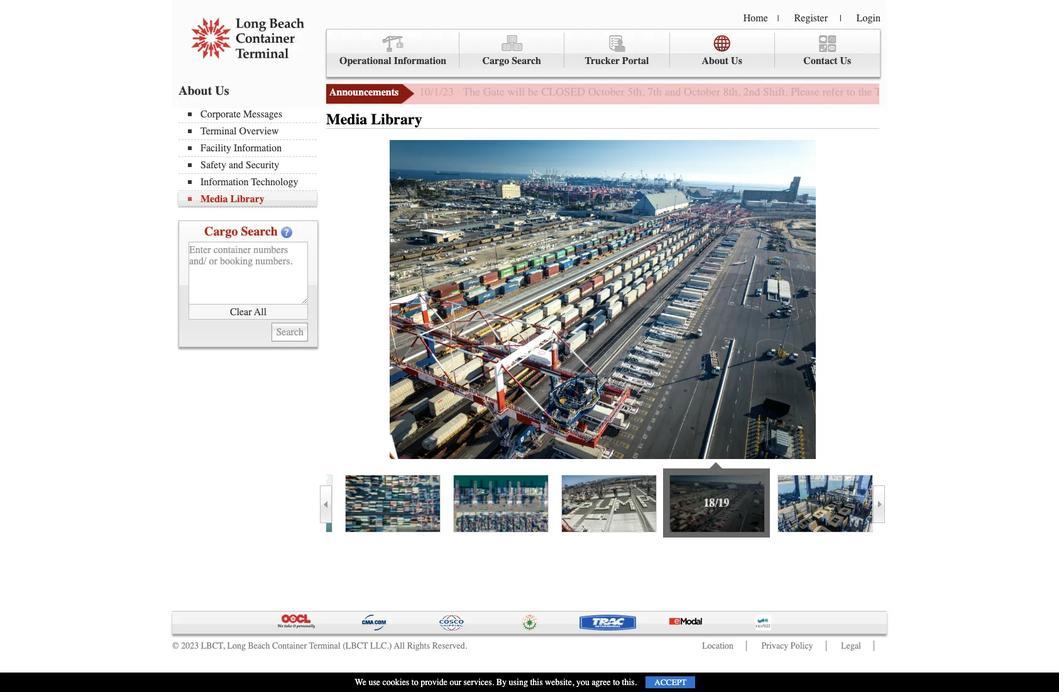 Task type: locate. For each thing, give the bounding box(es) containing it.
clear all button
[[189, 305, 308, 320]]

0 vertical spatial about
[[702, 55, 729, 67]]

to left the this.
[[613, 678, 620, 688]]

2 horizontal spatial us
[[840, 55, 851, 67]]

1 horizontal spatial media
[[326, 111, 367, 128]]

gate right truck
[[904, 85, 926, 99]]

0 horizontal spatial october
[[588, 85, 625, 99]]

information up 10/1/23
[[394, 55, 447, 67]]

0 vertical spatial terminal
[[201, 126, 237, 137]]

we
[[355, 678, 366, 688]]

terminal left (lbct
[[309, 641, 341, 652]]

all right clear
[[254, 306, 267, 318]]

about up corporate
[[179, 84, 212, 98]]

cargo search link
[[460, 33, 565, 68]]

1 horizontal spatial gate
[[904, 85, 926, 99]]

to left provide
[[412, 678, 419, 688]]

1 vertical spatial library
[[230, 194, 265, 205]]

about us
[[702, 55, 742, 67], [179, 84, 229, 98]]

all
[[254, 306, 267, 318], [394, 641, 405, 652]]

1 vertical spatial cargo search
[[204, 224, 278, 239]]

0 horizontal spatial search
[[241, 224, 278, 239]]

login link
[[857, 13, 881, 24]]

all right llc.)
[[394, 641, 405, 652]]

facility information link
[[188, 143, 317, 154]]

1 horizontal spatial october
[[684, 85, 721, 99]]

clear
[[230, 306, 252, 318]]

security
[[246, 160, 279, 171]]

cargo search
[[483, 55, 541, 67], [204, 224, 278, 239]]

search
[[512, 55, 541, 67], [241, 224, 278, 239]]

corporate messages terminal overview facility information safety and security information technology media library
[[201, 109, 298, 205]]

0 vertical spatial about us
[[702, 55, 742, 67]]

october left 8th,
[[684, 85, 721, 99]]

october
[[588, 85, 625, 99], [684, 85, 721, 99]]

1 vertical spatial media
[[201, 194, 228, 205]]

| left 'login'
[[840, 13, 842, 24]]

accept button
[[646, 677, 696, 689]]

1 vertical spatial menu bar
[[179, 108, 323, 208]]

cargo up will
[[483, 55, 509, 67]]

1 horizontal spatial |
[[840, 13, 842, 24]]

and right safety
[[229, 160, 243, 171]]

0 vertical spatial all
[[254, 306, 267, 318]]

5th,
[[628, 85, 645, 99]]

library
[[371, 111, 422, 128], [230, 194, 265, 205]]

1 horizontal spatial all
[[394, 641, 405, 652]]

library down announcements
[[371, 111, 422, 128]]

10/1/23 the gate will be closed october 5th, 7th and october 8th, 2nd shift. please refer to the truck gate hours web page for further g
[[419, 85, 1059, 99]]

trucker portal link
[[565, 33, 670, 68]]

media
[[326, 111, 367, 128], [201, 194, 228, 205]]

cargo search down 'media library' link
[[204, 224, 278, 239]]

terminal inside corporate messages terminal overview facility information safety and security information technology media library
[[201, 126, 237, 137]]

1 horizontal spatial to
[[613, 678, 620, 688]]

container
[[272, 641, 307, 652]]

reserved.
[[432, 641, 467, 652]]

cookies
[[383, 678, 409, 688]]

gate
[[483, 85, 505, 99], [904, 85, 926, 99]]

contact us link
[[775, 33, 880, 68]]

information
[[394, 55, 447, 67], [234, 143, 282, 154], [201, 177, 249, 188]]

media inside corporate messages terminal overview facility information safety and security information technology media library
[[201, 194, 228, 205]]

0 horizontal spatial |
[[778, 13, 779, 24]]

2 gate from the left
[[904, 85, 926, 99]]

| right home on the right top
[[778, 13, 779, 24]]

0 horizontal spatial about us
[[179, 84, 229, 98]]

0 vertical spatial information
[[394, 55, 447, 67]]

1 vertical spatial and
[[229, 160, 243, 171]]

1 horizontal spatial menu bar
[[326, 29, 881, 77]]

media down announcements
[[326, 111, 367, 128]]

rights
[[407, 641, 430, 652]]

1 gate from the left
[[483, 85, 505, 99]]

menu bar containing corporate messages
[[179, 108, 323, 208]]

us up corporate
[[215, 84, 229, 98]]

1 horizontal spatial about
[[702, 55, 729, 67]]

cargo down 'media library' link
[[204, 224, 238, 239]]

0 horizontal spatial all
[[254, 306, 267, 318]]

messages
[[243, 109, 282, 120]]

1 vertical spatial information
[[234, 143, 282, 154]]

search down 'media library' link
[[241, 224, 278, 239]]

0 vertical spatial cargo search
[[483, 55, 541, 67]]

the
[[859, 85, 872, 99]]

0 horizontal spatial cargo
[[204, 224, 238, 239]]

about up 8th,
[[702, 55, 729, 67]]

1 vertical spatial cargo
[[204, 224, 238, 239]]

0 horizontal spatial media
[[201, 194, 228, 205]]

1 horizontal spatial search
[[512, 55, 541, 67]]

media down safety
[[201, 194, 228, 205]]

0 vertical spatial and
[[665, 85, 681, 99]]

0 horizontal spatial menu bar
[[179, 108, 323, 208]]

0 horizontal spatial about
[[179, 84, 212, 98]]

1 horizontal spatial cargo search
[[483, 55, 541, 67]]

2nd
[[744, 85, 760, 99]]

for
[[1005, 85, 1018, 99]]

and right 7th
[[665, 85, 681, 99]]

about us up 8th,
[[702, 55, 742, 67]]

cargo search up will
[[483, 55, 541, 67]]

2023
[[181, 641, 199, 652]]

menu bar
[[326, 29, 881, 77], [179, 108, 323, 208]]

us up 10/1/23 the gate will be closed october 5th, 7th and october 8th, 2nd shift. please refer to the truck gate hours web page for further g on the top of the page
[[731, 55, 742, 67]]

be
[[528, 85, 539, 99]]

0 vertical spatial library
[[371, 111, 422, 128]]

None submit
[[272, 323, 308, 342]]

1 horizontal spatial library
[[371, 111, 422, 128]]

media library link
[[188, 194, 317, 205]]

© 2023 lbct, long beach container terminal (lbct llc.) all rights reserved.
[[172, 641, 467, 652]]

0 horizontal spatial terminal
[[201, 126, 237, 137]]

information down overview
[[234, 143, 282, 154]]

0 vertical spatial menu bar
[[326, 29, 881, 77]]

use
[[369, 678, 380, 688]]

overview
[[239, 126, 279, 137]]

trucker portal
[[585, 55, 649, 67]]

1 vertical spatial terminal
[[309, 641, 341, 652]]

us right contact
[[840, 55, 851, 67]]

0 vertical spatial cargo
[[483, 55, 509, 67]]

0 vertical spatial search
[[512, 55, 541, 67]]

location link
[[702, 641, 734, 652]]

cargo search inside menu bar
[[483, 55, 541, 67]]

privacy policy
[[762, 641, 813, 652]]

1 vertical spatial about
[[179, 84, 212, 98]]

1 horizontal spatial terminal
[[309, 641, 341, 652]]

library down the information technology link
[[230, 194, 265, 205]]

shift.
[[763, 85, 788, 99]]

october left 5th,
[[588, 85, 625, 99]]

2 vertical spatial information
[[201, 177, 249, 188]]

0 horizontal spatial and
[[229, 160, 243, 171]]

to
[[847, 85, 856, 99], [412, 678, 419, 688], [613, 678, 620, 688]]

home
[[744, 13, 768, 24]]

to left the
[[847, 85, 856, 99]]

us for contact us link
[[840, 55, 851, 67]]

closed
[[541, 85, 585, 99]]

0 horizontal spatial gate
[[483, 85, 505, 99]]

please
[[791, 85, 820, 99]]

about us up corporate
[[179, 84, 229, 98]]

gate right the
[[483, 85, 505, 99]]

1 horizontal spatial about us
[[702, 55, 742, 67]]

library inside corporate messages terminal overview facility information safety and security information technology media library
[[230, 194, 265, 205]]

search up be
[[512, 55, 541, 67]]

cargo
[[483, 55, 509, 67], [204, 224, 238, 239]]

terminal down corporate
[[201, 126, 237, 137]]

1 vertical spatial about us
[[179, 84, 229, 98]]

information down safety
[[201, 177, 249, 188]]

about us inside menu bar
[[702, 55, 742, 67]]

this.
[[622, 678, 637, 688]]

our
[[450, 678, 462, 688]]

0 horizontal spatial library
[[230, 194, 265, 205]]

0 horizontal spatial cargo search
[[204, 224, 278, 239]]

about
[[702, 55, 729, 67], [179, 84, 212, 98]]

login
[[857, 13, 881, 24]]

7th
[[648, 85, 662, 99]]

1 vertical spatial all
[[394, 641, 405, 652]]

facility
[[201, 143, 231, 154]]

|
[[778, 13, 779, 24], [840, 13, 842, 24]]

1 horizontal spatial us
[[731, 55, 742, 67]]

safety and security link
[[188, 160, 317, 171]]

operational information
[[339, 55, 447, 67]]

1 | from the left
[[778, 13, 779, 24]]



Task type: describe. For each thing, give the bounding box(es) containing it.
register
[[794, 13, 828, 24]]

safety
[[201, 160, 226, 171]]

about inside menu bar
[[702, 55, 729, 67]]

by
[[496, 678, 507, 688]]

0 horizontal spatial us
[[215, 84, 229, 98]]

we use cookies to provide our services. by using this website, you agree to this.
[[355, 678, 637, 688]]

provide
[[421, 678, 448, 688]]

2 horizontal spatial to
[[847, 85, 856, 99]]

1 horizontal spatial and
[[665, 85, 681, 99]]

8th,
[[723, 85, 741, 99]]

corporate
[[201, 109, 241, 120]]

us for about us link
[[731, 55, 742, 67]]

using
[[509, 678, 528, 688]]

llc.)
[[370, 641, 392, 652]]

agree
[[592, 678, 611, 688]]

register link
[[794, 13, 828, 24]]

lbct,
[[201, 641, 225, 652]]

menu bar containing operational information
[[326, 29, 881, 77]]

2 october from the left
[[684, 85, 721, 99]]

18/19
[[704, 497, 730, 511]]

0 horizontal spatial to
[[412, 678, 419, 688]]

technology
[[251, 177, 298, 188]]

search inside cargo search link
[[512, 55, 541, 67]]

contact
[[804, 55, 838, 67]]

2 | from the left
[[840, 13, 842, 24]]

all inside button
[[254, 306, 267, 318]]

website,
[[545, 678, 574, 688]]

further
[[1021, 85, 1052, 99]]

operational
[[339, 55, 391, 67]]

corporate messages link
[[188, 109, 317, 120]]

terminal overview link
[[188, 126, 317, 137]]

g
[[1055, 85, 1059, 99]]

services.
[[464, 678, 494, 688]]

beach
[[248, 641, 270, 652]]

long
[[227, 641, 246, 652]]

legal
[[841, 641, 861, 652]]

media library
[[326, 111, 422, 128]]

0 vertical spatial media
[[326, 111, 367, 128]]

trucker
[[585, 55, 620, 67]]

announcements
[[329, 87, 399, 98]]

will
[[507, 85, 525, 99]]

the
[[463, 85, 480, 99]]

this
[[530, 678, 543, 688]]

information technology link
[[188, 177, 317, 188]]

1 vertical spatial search
[[241, 224, 278, 239]]

(lbct
[[343, 641, 368, 652]]

legal link
[[841, 641, 861, 652]]

you
[[576, 678, 590, 688]]

Enter container numbers and/ or booking numbers.  text field
[[189, 242, 308, 305]]

policy
[[791, 641, 813, 652]]

©
[[172, 641, 179, 652]]

1 horizontal spatial cargo
[[483, 55, 509, 67]]

contact us
[[804, 55, 851, 67]]

about us link
[[670, 33, 775, 68]]

location
[[702, 641, 734, 652]]

accept
[[655, 678, 687, 688]]

web
[[959, 85, 978, 99]]

operational information link
[[327, 33, 460, 68]]

home link
[[744, 13, 768, 24]]

portal
[[622, 55, 649, 67]]

and inside corporate messages terminal overview facility information safety and security information technology media library
[[229, 160, 243, 171]]

information inside "link"
[[394, 55, 447, 67]]

clear all
[[230, 306, 267, 318]]

10/1/23
[[419, 85, 454, 99]]

truck
[[875, 85, 902, 99]]

refer
[[823, 85, 844, 99]]

hours
[[929, 85, 956, 99]]

1 october from the left
[[588, 85, 625, 99]]

privacy policy link
[[762, 641, 813, 652]]

page
[[981, 85, 1002, 99]]

privacy
[[762, 641, 789, 652]]



Task type: vqa. For each thing, say whether or not it's contained in the screenshot.
left About Us
yes



